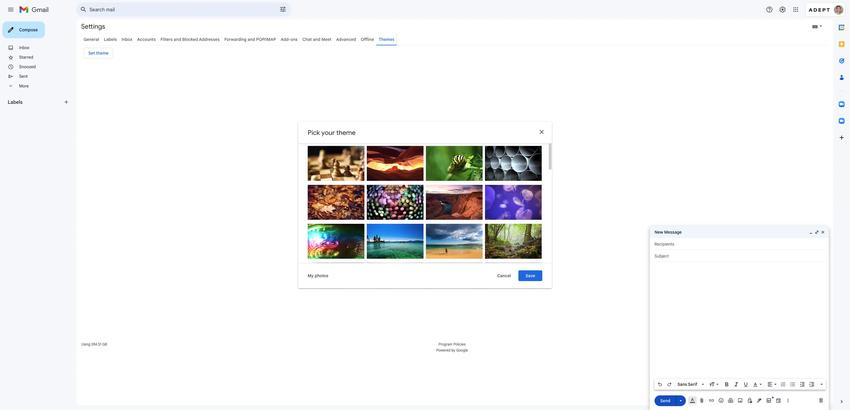 Task type: describe. For each thing, give the bounding box(es) containing it.
advanced
[[336, 37, 356, 42]]

theme
[[336, 128, 356, 137]]

chat and meet link
[[302, 37, 331, 42]]

program
[[439, 342, 453, 347]]

program policies powered by google
[[436, 342, 468, 353]]

using
[[81, 342, 90, 347]]

blocked
[[182, 37, 198, 42]]

labels for labels link
[[104, 37, 117, 42]]

lake tahoe
[[370, 258, 390, 263]]

cancel button
[[492, 270, 516, 281]]

gmail image
[[19, 4, 52, 16]]

tahoe
[[379, 258, 390, 263]]

ons
[[291, 37, 298, 42]]

chat
[[302, 37, 312, 42]]

themes link
[[379, 37, 394, 42]]

add-
[[281, 37, 291, 42]]

policies
[[453, 342, 466, 347]]

offline
[[361, 37, 374, 42]]

labels navigation
[[0, 19, 76, 410]]

chat and meet
[[302, 37, 331, 42]]

filters and blocked addresses
[[161, 37, 220, 42]]

compose button
[[2, 21, 45, 38]]

offline link
[[361, 37, 374, 42]]

advanced search options image
[[277, 3, 289, 15]]

meet
[[321, 37, 331, 42]]

pick
[[308, 128, 320, 137]]

1 horizontal spatial inbox
[[122, 37, 132, 42]]

and for forwarding
[[248, 37, 255, 42]]

more button
[[0, 81, 72, 91]]

filters and blocked addresses link
[[161, 37, 220, 42]]

lake
[[370, 258, 379, 263]]

settings
[[81, 22, 105, 30]]

0 horizontal spatial inbox link
[[19, 45, 30, 50]]

save
[[526, 273, 535, 278]]

save button
[[519, 270, 542, 281]]

labels link
[[104, 37, 117, 42]]

1 vertical spatial bullock
[[327, 258, 339, 263]]

0 vertical spatial grzegorz
[[318, 219, 333, 224]]

and for chat
[[313, 37, 320, 42]]

labels heading
[[8, 99, 63, 105]]

google
[[456, 348, 468, 353]]

by
[[451, 348, 455, 353]]

google link
[[456, 347, 468, 353]]

0 vertical spatial by: greg bullock option
[[485, 146, 542, 185]]

accounts
[[137, 37, 156, 42]]

add-ons link
[[281, 37, 298, 42]]

settings image
[[779, 6, 786, 13]]



Task type: vqa. For each thing, say whether or not it's contained in the screenshot.
meeting - Where is the meeting?
no



Task type: locate. For each thing, give the bounding box(es) containing it.
1 vertical spatial inbox
[[19, 45, 30, 50]]

greg
[[495, 180, 503, 185], [318, 258, 326, 263]]

and left pop/imap at the left top of the page
[[248, 37, 255, 42]]

grzegorz
[[318, 219, 333, 224], [495, 258, 510, 263]]

labels right general link
[[104, 37, 117, 42]]

romain
[[318, 180, 330, 185], [377, 180, 389, 185], [436, 180, 448, 185], [377, 219, 389, 224], [436, 219, 448, 224], [436, 258, 448, 263]]

forwarding
[[224, 37, 247, 42]]

0 horizontal spatial głowaty
[[334, 219, 349, 224]]

1 vertical spatial inbox link
[[19, 45, 30, 50]]

your
[[321, 128, 335, 137]]

by:
[[311, 180, 317, 185], [370, 180, 376, 185], [430, 180, 435, 185], [489, 180, 494, 185], [311, 219, 317, 224], [370, 219, 376, 224], [430, 219, 435, 224], [311, 258, 317, 263], [430, 258, 435, 263], [489, 258, 494, 263]]

pop/imap
[[256, 37, 276, 42]]

pick your theme
[[308, 128, 356, 137]]

main menu image
[[7, 6, 14, 13]]

cancel
[[497, 273, 511, 278]]

0 vertical spatial labels
[[104, 37, 117, 42]]

0 horizontal spatial labels
[[8, 99, 23, 105]]

1 horizontal spatial bullock
[[504, 180, 517, 185]]

sent link
[[19, 74, 28, 79]]

None search field
[[76, 2, 291, 17]]

inbox link right labels link
[[122, 37, 132, 42]]

1 horizontal spatial by: grzegorz głowaty
[[489, 258, 526, 263]]

1 vertical spatial by: greg bullock option
[[308, 224, 365, 263]]

and right filters on the left top
[[174, 37, 181, 42]]

inbox right labels link
[[122, 37, 132, 42]]

guy
[[331, 180, 338, 185], [390, 180, 397, 185], [449, 180, 456, 185], [390, 219, 397, 224], [449, 219, 456, 224], [449, 258, 456, 263]]

by: romain guy
[[311, 180, 338, 185], [370, 180, 397, 185], [430, 180, 456, 185], [370, 219, 397, 224], [430, 219, 456, 224], [430, 258, 456, 263]]

0 vertical spatial głowaty
[[334, 219, 349, 224]]

by: grzegorz głowaty
[[311, 219, 349, 224], [489, 258, 526, 263]]

1 horizontal spatial and
[[248, 37, 255, 42]]

inbox
[[122, 37, 132, 42], [19, 45, 30, 50]]

labels
[[104, 37, 117, 42], [8, 99, 23, 105]]

accounts link
[[137, 37, 156, 42]]

advanced link
[[336, 37, 356, 42]]

compose
[[19, 27, 38, 32]]

animals option
[[485, 185, 542, 224]]

pick your theme alert dialog
[[298, 122, 552, 298]]

1 horizontal spatial inbox link
[[122, 37, 132, 42]]

1 vertical spatial labels
[[8, 99, 23, 105]]

0 vertical spatial inbox
[[122, 37, 132, 42]]

inbox inside labels navigation
[[19, 45, 30, 50]]

0 horizontal spatial inbox
[[19, 45, 30, 50]]

1 horizontal spatial grzegorz
[[495, 258, 510, 263]]

0 horizontal spatial bullock
[[327, 258, 339, 263]]

0 horizontal spatial grzegorz
[[318, 219, 333, 224]]

0 horizontal spatial and
[[174, 37, 181, 42]]

search mail image
[[78, 4, 89, 15]]

1 vertical spatial by: grzegorz głowaty
[[489, 258, 526, 263]]

starred
[[19, 55, 33, 60]]

3 and from the left
[[313, 37, 320, 42]]

0 vertical spatial inbox link
[[122, 37, 132, 42]]

1 vertical spatial greg
[[318, 258, 326, 263]]

tab list
[[834, 19, 850, 389]]

bullock
[[504, 180, 517, 185], [327, 258, 339, 263]]

1 horizontal spatial labels
[[104, 37, 117, 42]]

add-ons
[[281, 37, 298, 42]]

1 horizontal spatial by: greg bullock
[[489, 180, 517, 185]]

and right chat
[[313, 37, 320, 42]]

1 vertical spatial głowaty
[[511, 258, 526, 263]]

and
[[174, 37, 181, 42], [248, 37, 255, 42], [313, 37, 320, 42]]

284.51
[[91, 342, 101, 347]]

1 vertical spatial grzegorz
[[495, 258, 510, 263]]

1 and from the left
[[174, 37, 181, 42]]

0 vertical spatial greg
[[495, 180, 503, 185]]

inbox link
[[122, 37, 132, 42], [19, 45, 30, 50]]

1 horizontal spatial greg
[[495, 180, 503, 185]]

2 and from the left
[[248, 37, 255, 42]]

by: grzegorz głowaty option
[[308, 185, 365, 224], [485, 224, 542, 263], [485, 263, 542, 298]]

0 horizontal spatial by: greg bullock option
[[308, 224, 365, 263]]

labels for labels heading
[[8, 99, 23, 105]]

0 vertical spatial bullock
[[504, 180, 517, 185]]

animals
[[489, 219, 502, 224]]

2 horizontal spatial and
[[313, 37, 320, 42]]

footer containing using
[[76, 342, 829, 353]]

and for filters
[[174, 37, 181, 42]]

by: greg bullock option
[[485, 146, 542, 185], [308, 224, 365, 263]]

0 vertical spatial by: grzegorz głowaty
[[311, 219, 349, 224]]

0 horizontal spatial by: greg bullock
[[311, 258, 339, 263]]

addresses
[[199, 37, 220, 42]]

gb
[[102, 342, 107, 347]]

forwarding and pop/imap link
[[224, 37, 276, 42]]

inbox up starred
[[19, 45, 30, 50]]

inbox link up starred
[[19, 45, 30, 50]]

pick your theme heading
[[308, 128, 356, 137]]

lake tahoe option
[[367, 224, 424, 263]]

0 horizontal spatial by: grzegorz głowaty
[[311, 219, 349, 224]]

powered
[[436, 348, 451, 353]]

1 vertical spatial by: greg bullock
[[311, 258, 339, 263]]

general
[[84, 37, 99, 42]]

using 284.51 gb
[[81, 342, 107, 347]]

themes
[[379, 37, 394, 42]]

by: greg bullock
[[489, 180, 517, 185], [311, 258, 339, 263]]

snoozed
[[19, 64, 36, 69]]

1 horizontal spatial głowaty
[[511, 258, 526, 263]]

filters
[[161, 37, 173, 42]]

labels down more
[[8, 99, 23, 105]]

general link
[[84, 37, 99, 42]]

starred link
[[19, 55, 33, 60]]

by: romain guy option
[[308, 146, 365, 185], [367, 146, 424, 185], [426, 146, 483, 185], [367, 185, 424, 224], [426, 185, 483, 224], [426, 224, 483, 263], [308, 263, 365, 298], [367, 263, 424, 298], [426, 263, 483, 298]]

snoozed link
[[19, 64, 36, 69]]

0 horizontal spatial greg
[[318, 258, 326, 263]]

forwarding and pop/imap
[[224, 37, 276, 42]]

footer
[[76, 342, 829, 353]]

sent
[[19, 74, 28, 79]]

labels inside navigation
[[8, 99, 23, 105]]

program policies link
[[439, 342, 466, 347]]

1 horizontal spatial by: greg bullock option
[[485, 146, 542, 185]]

more
[[19, 83, 29, 89]]

głowaty
[[334, 219, 349, 224], [511, 258, 526, 263]]

0 vertical spatial by: greg bullock
[[489, 180, 517, 185]]



